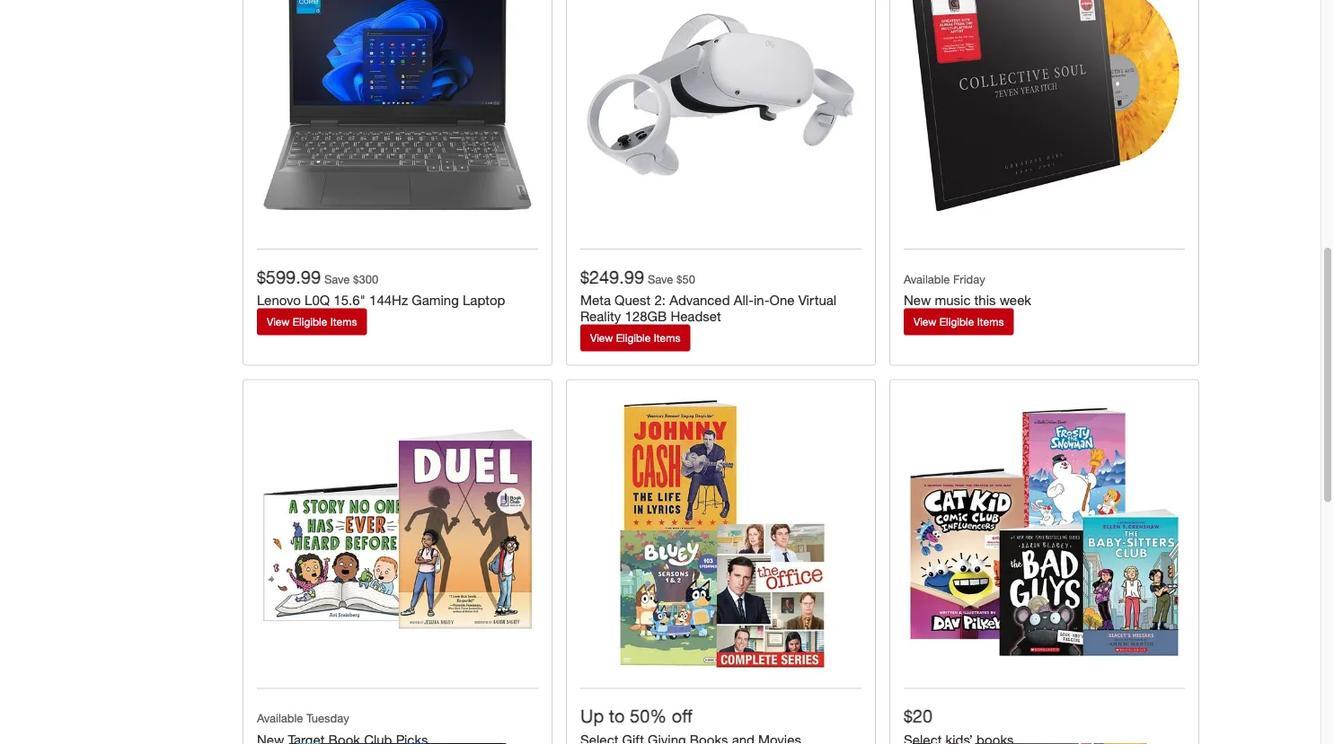 Task type: vqa. For each thing, say whether or not it's contained in the screenshot.
left CA
no



Task type: describe. For each thing, give the bounding box(es) containing it.
laptop
[[463, 293, 505, 309]]

$20
[[904, 706, 933, 728]]

one
[[770, 293, 795, 309]]

to
[[609, 706, 625, 728]]

128gb
[[625, 309, 667, 325]]

lenovo l0q 15.6" 144hz gaming laptop image
[[257, 0, 538, 236]]

new target book club picks image
[[257, 395, 538, 676]]

quest
[[615, 293, 651, 309]]

reality
[[581, 309, 621, 325]]

advanced
[[670, 293, 730, 309]]

meta
[[581, 293, 611, 309]]

items inside available friday new music this week view eligible items
[[977, 316, 1004, 329]]

select gift giving books and movies image
[[581, 395, 862, 676]]

$50
[[677, 272, 695, 287]]

save for $599.99
[[324, 272, 350, 287]]

new music this week image
[[904, 0, 1185, 236]]

select kids' books image
[[904, 395, 1185, 676]]

new
[[904, 293, 931, 309]]

available tuesday
[[257, 712, 349, 727]]

2:
[[655, 293, 666, 309]]

view inside $249.99 save $50 meta quest 2: advanced all-in-one virtual reality 128gb headset view eligible items
[[590, 332, 613, 346]]

up
[[581, 706, 604, 728]]

new music this week link
[[904, 293, 1185, 309]]

friday
[[954, 272, 986, 287]]

meta quest 2: advanced all-in-one virtual reality 128gb headset image
[[581, 0, 862, 236]]

$599.99
[[257, 266, 321, 288]]

tuesday
[[306, 712, 349, 727]]

up to 50% off
[[581, 706, 693, 728]]

available for available tuesday
[[257, 712, 303, 727]]

l0q
[[305, 293, 330, 309]]



Task type: locate. For each thing, give the bounding box(es) containing it.
items inside $599.99 save $300 lenovo l0q 15.6" 144hz gaming laptop view eligible items
[[330, 316, 357, 329]]

0 horizontal spatial save
[[324, 272, 350, 287]]

eligible
[[293, 316, 327, 329], [940, 316, 974, 329], [616, 332, 651, 346]]

eligible inside $249.99 save $50 meta quest 2: advanced all-in-one virtual reality 128gb headset view eligible items
[[616, 332, 651, 346]]

save up 15.6"
[[324, 272, 350, 287]]

available
[[904, 272, 950, 287], [257, 712, 303, 727]]

0 horizontal spatial items
[[330, 316, 357, 329]]

1 horizontal spatial eligible
[[616, 332, 651, 346]]

2 horizontal spatial view
[[914, 316, 937, 329]]

in-
[[754, 293, 770, 309]]

available left tuesday
[[257, 712, 303, 727]]

1 horizontal spatial available
[[904, 272, 950, 287]]

items inside $249.99 save $50 meta quest 2: advanced all-in-one virtual reality 128gb headset view eligible items
[[654, 332, 681, 346]]

eligible down music
[[940, 316, 974, 329]]

view inside available friday new music this week view eligible items
[[914, 316, 937, 329]]

view down new
[[914, 316, 937, 329]]

0 horizontal spatial view
[[267, 316, 290, 329]]

1 horizontal spatial view
[[590, 332, 613, 346]]

music
[[935, 293, 971, 309]]

0 horizontal spatial eligible
[[293, 316, 327, 329]]

1 horizontal spatial save
[[648, 272, 673, 287]]

$249.99 save $50 meta quest 2: advanced all-in-one virtual reality 128gb headset view eligible items
[[581, 266, 837, 346]]

items down 128gb
[[654, 332, 681, 346]]

all-
[[734, 293, 754, 309]]

eligible inside $599.99 save $300 lenovo l0q 15.6" 144hz gaming laptop view eligible items
[[293, 316, 327, 329]]

lenovo l0q 15.6" 144hz gaming laptop link
[[257, 293, 538, 309]]

$300
[[353, 272, 378, 287]]

available friday new music this week view eligible items
[[904, 272, 1032, 329]]

$249.99
[[581, 266, 644, 288]]

virtual
[[799, 293, 837, 309]]

save inside $249.99 save $50 meta quest 2: advanced all-in-one virtual reality 128gb headset view eligible items
[[648, 272, 673, 287]]

2 save from the left
[[648, 272, 673, 287]]

save up 2:
[[648, 272, 673, 287]]

view down lenovo
[[267, 316, 290, 329]]

50%
[[630, 706, 667, 728]]

items down 15.6"
[[330, 316, 357, 329]]

eligible inside available friday new music this week view eligible items
[[940, 316, 974, 329]]

gaming
[[412, 293, 459, 309]]

save for $249.99
[[648, 272, 673, 287]]

$599.99 save $300 lenovo l0q 15.6" 144hz gaming laptop view eligible items
[[257, 266, 505, 329]]

items down the this
[[977, 316, 1004, 329]]

eligible down 128gb
[[616, 332, 651, 346]]

lenovo
[[257, 293, 301, 309]]

view
[[267, 316, 290, 329], [914, 316, 937, 329], [590, 332, 613, 346]]

available for available friday new music this week view eligible items
[[904, 272, 950, 287]]

save
[[324, 272, 350, 287], [648, 272, 673, 287]]

1 horizontal spatial items
[[654, 332, 681, 346]]

2 horizontal spatial eligible
[[940, 316, 974, 329]]

off
[[672, 706, 693, 728]]

available up new
[[904, 272, 950, 287]]

0 horizontal spatial available
[[257, 712, 303, 727]]

144hz
[[369, 293, 408, 309]]

1 save from the left
[[324, 272, 350, 287]]

eligible down l0q
[[293, 316, 327, 329]]

this
[[975, 293, 996, 309]]

view inside $599.99 save $300 lenovo l0q 15.6" 144hz gaming laptop view eligible items
[[267, 316, 290, 329]]

items
[[330, 316, 357, 329], [977, 316, 1004, 329], [654, 332, 681, 346]]

1 vertical spatial available
[[257, 712, 303, 727]]

15.6"
[[334, 293, 366, 309]]

save inside $599.99 save $300 lenovo l0q 15.6" 144hz gaming laptop view eligible items
[[324, 272, 350, 287]]

0 vertical spatial available
[[904, 272, 950, 287]]

headset
[[671, 309, 721, 325]]

view down reality
[[590, 332, 613, 346]]

meta quest 2: advanced all-in-one virtual reality 128gb headset link
[[581, 293, 862, 325]]

week
[[1000, 293, 1032, 309]]

2 horizontal spatial items
[[977, 316, 1004, 329]]

available inside available friday new music this week view eligible items
[[904, 272, 950, 287]]



